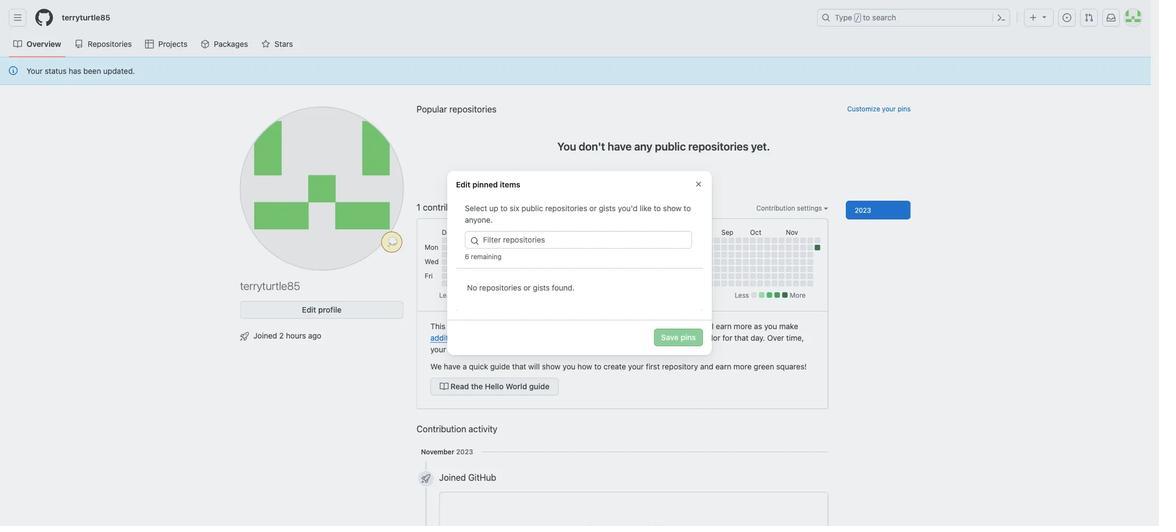 Task type: describe. For each thing, give the bounding box(es) containing it.
your right customize
[[882, 105, 896, 112]]

joined 2 hours ago
[[253, 331, 321, 340]]

in
[[473, 202, 480, 213]]

your status has been updated.
[[26, 66, 135, 75]]

sep
[[721, 228, 733, 236]]

repositories inside "select up to six public repositories or gists you'd like to show to anyone."
[[545, 203, 587, 213]]

fri
[[425, 272, 433, 280]]

for inside 'this is your contribution graph . your first square is for joining github and you'll earn more as you make additional contributions'
[[615, 321, 625, 331]]

for inside ". more contributions means a higher contrast square color for that day. over time, your chart might start looking"
[[722, 333, 732, 342]]

more inside ". more contributions means a higher contrast square color for that day. over time, your chart might start looking"
[[519, 333, 537, 342]]

november
[[421, 448, 454, 455]]

we have a quick guide that will show you how to create your first repository and earn more green squares!
[[430, 362, 807, 371]]

don't
[[579, 139, 605, 152]]

0 horizontal spatial gists
[[533, 283, 550, 292]]

jul
[[657, 228, 666, 236]]

learn how we count contributions
[[439, 291, 545, 299]]

you don't have any public repositories yet.
[[557, 139, 770, 152]]

overview link
[[9, 36, 66, 52]]

learn
[[439, 291, 457, 299]]

squares!
[[776, 362, 807, 371]]

grid containing dec
[[423, 226, 822, 288]]

repositories link
[[70, 36, 136, 52]]

jan
[[471, 228, 482, 236]]

nov
[[786, 228, 798, 236]]

and inside 'this is your contribution graph . your first square is for joining github and you'll earn more as you make additional contributions'
[[680, 321, 693, 331]]

a inside ". more contributions means a higher contrast square color for that day. over time, your chart might start looking"
[[614, 333, 618, 342]]

joined github! image
[[496, 501, 772, 526]]

november 2023
[[421, 448, 473, 455]]

read the hello world guide
[[449, 382, 549, 391]]

may
[[600, 228, 612, 236]]

higher
[[620, 333, 642, 342]]

contribution activity
[[417, 424, 497, 434]]

. inside 'this is your contribution graph . your first square is for joining github and you'll earn more as you make additional contributions'
[[542, 321, 545, 331]]

edit for edit pinned items
[[456, 180, 470, 189]]

projects
[[158, 39, 187, 49]]

rocket image
[[240, 332, 249, 341]]

homepage image
[[35, 9, 53, 26]]

less
[[735, 291, 749, 299]]

contribution settings
[[756, 204, 824, 212]]

day.
[[751, 333, 765, 342]]

change your avatar image
[[240, 107, 403, 270]]

💭 button
[[386, 237, 397, 248]]

6
[[465, 253, 469, 260]]

popular repositories
[[417, 104, 496, 114]]

0 vertical spatial terryturtle85
[[62, 13, 110, 22]]

status
[[45, 66, 67, 75]]

any
[[634, 139, 652, 152]]

read the hello world guide link
[[430, 378, 559, 395]]

activity
[[469, 424, 497, 434]]

Filter repositories search field
[[465, 231, 692, 249]]

this
[[430, 321, 445, 331]]

start
[[491, 345, 508, 354]]

first inside 'this is your contribution graph . your first square is for joining github and you'll earn more as you make additional contributions'
[[565, 321, 579, 331]]

last
[[498, 202, 512, 213]]

save pins
[[661, 333, 696, 342]]

0 vertical spatial the
[[483, 202, 496, 213]]

count
[[484, 291, 502, 299]]

quick
[[469, 362, 488, 371]]

type
[[835, 13, 852, 22]]

hello
[[485, 382, 504, 391]]

hours
[[286, 331, 306, 340]]

earn inside 'this is your contribution graph . your first square is for joining github and you'll earn more as you make additional contributions'
[[716, 321, 732, 331]]

items
[[500, 180, 520, 189]]

projects link
[[141, 36, 192, 52]]

ago
[[308, 331, 321, 340]]

1 horizontal spatial and
[[700, 362, 713, 371]]

yet.
[[751, 139, 770, 152]]

2 is from the left
[[607, 321, 613, 331]]

no
[[467, 283, 477, 292]]

repository
[[662, 362, 698, 371]]

/
[[856, 14, 860, 22]]

customize your pins
[[847, 105, 911, 112]]

as
[[754, 321, 762, 331]]

color
[[702, 333, 720, 342]]

. more contributions means a higher contrast square color for that day. over time, your chart might start looking
[[430, 333, 804, 354]]

0 horizontal spatial a
[[463, 362, 467, 371]]

additional contributions link
[[430, 333, 514, 342]]

joining
[[627, 321, 650, 331]]

public for six
[[521, 203, 543, 213]]

0 horizontal spatial how
[[459, 291, 471, 299]]

1 vertical spatial or
[[523, 283, 531, 292]]

0 horizontal spatial that
[[512, 362, 526, 371]]

1 vertical spatial github
[[468, 472, 496, 483]]

square inside ". more contributions means a higher contrast square color for that day. over time, your chart might start looking"
[[676, 333, 700, 342]]

triangle down image
[[1040, 12, 1049, 21]]

1 vertical spatial the
[[471, 382, 483, 391]]

something like this .
[[538, 345, 606, 354]]

mon
[[425, 243, 438, 251]]

1 is from the left
[[447, 321, 453, 331]]

1 vertical spatial terryturtle85
[[240, 279, 300, 292]]

2023 link
[[846, 201, 911, 219]]

we
[[473, 291, 482, 299]]

we
[[430, 362, 442, 371]]

close image
[[694, 180, 703, 189]]

select up to six public repositories or gists you'd like to show to anyone.
[[465, 203, 691, 224]]

packages
[[214, 39, 248, 49]]

0 vertical spatial your
[[26, 66, 43, 75]]

anyone.
[[465, 215, 493, 224]]

no repositories or gists found.
[[467, 283, 575, 292]]

1 vertical spatial 2023
[[456, 448, 473, 455]]

2
[[279, 331, 284, 340]]

like inside "select up to six public repositories or gists you'd like to show to anyone."
[[640, 203, 652, 213]]

stars
[[275, 39, 293, 49]]

been
[[83, 66, 101, 75]]

might
[[469, 345, 489, 354]]

found.
[[552, 283, 575, 292]]

1 vertical spatial have
[[444, 362, 461, 371]]

github inside 'this is your contribution graph . your first square is for joining github and you'll earn more as you make additional contributions'
[[652, 321, 677, 331]]

guide for quick
[[490, 362, 510, 371]]

0 vertical spatial 2023
[[855, 206, 871, 214]]

1
[[417, 202, 420, 213]]

table image
[[145, 40, 154, 49]]

has
[[69, 66, 81, 75]]

chart
[[448, 345, 467, 354]]

make
[[779, 321, 798, 331]]



Task type: vqa. For each thing, say whether or not it's contained in the screenshot.
is
yes



Task type: locate. For each thing, give the bounding box(es) containing it.
command palette image
[[997, 13, 1006, 22]]

git pull request image
[[1085, 13, 1093, 22]]

remaining
[[471, 253, 502, 260]]

0 vertical spatial edit
[[456, 180, 470, 189]]

1 horizontal spatial pins
[[898, 105, 911, 112]]

that inside ". more contributions means a higher contrast square color for that day. over time, your chart might start looking"
[[734, 333, 748, 342]]

.
[[542, 321, 545, 331], [514, 333, 516, 342], [604, 345, 606, 354]]

edit pinned items
[[456, 180, 520, 189]]

more left green
[[733, 362, 752, 371]]

your inside ". more contributions means a higher contrast square color for that day. over time, your chart might start looking"
[[430, 345, 446, 354]]

. up looking
[[514, 333, 516, 342]]

star image
[[261, 40, 270, 49]]

contribution up dec
[[423, 202, 471, 213]]

how left we
[[459, 291, 471, 299]]

that left day. at the bottom of page
[[734, 333, 748, 342]]

joined github
[[439, 472, 496, 483]]

your
[[26, 66, 43, 75], [547, 321, 563, 331]]

you'll
[[695, 321, 714, 331]]

search image
[[470, 237, 479, 245]]

1 vertical spatial earn
[[715, 362, 731, 371]]

0 vertical spatial gists
[[599, 203, 616, 213]]

updated.
[[103, 66, 135, 75]]

1 vertical spatial for
[[722, 333, 732, 342]]

square down you'll
[[676, 333, 700, 342]]

cell
[[442, 238, 447, 243], [463, 238, 469, 243], [471, 238, 476, 243], [478, 238, 483, 243], [485, 238, 490, 243], [492, 238, 498, 243], [499, 238, 505, 243], [506, 238, 512, 243], [514, 238, 519, 243], [521, 238, 526, 243], [528, 238, 533, 243], [535, 238, 541, 243], [542, 238, 548, 243], [707, 238, 713, 243], [714, 238, 720, 243], [721, 238, 727, 243], [729, 238, 734, 243], [736, 238, 741, 243], [743, 238, 748, 243], [750, 238, 756, 243], [757, 238, 763, 243], [764, 238, 770, 243], [772, 238, 777, 243], [779, 238, 784, 243], [786, 238, 791, 243], [793, 238, 799, 243], [800, 238, 806, 243], [807, 238, 813, 243], [815, 238, 820, 243], [442, 245, 447, 250], [449, 245, 455, 250], [463, 245, 469, 250], [471, 245, 476, 250], [478, 245, 483, 250], [485, 245, 490, 250], [492, 245, 498, 250], [499, 245, 505, 250], [506, 245, 512, 250], [514, 245, 519, 250], [521, 245, 526, 250], [528, 245, 533, 250], [535, 245, 541, 250], [542, 245, 548, 250], [549, 245, 555, 250], [557, 245, 562, 250], [564, 245, 569, 250], [571, 245, 576, 250], [578, 245, 584, 250], [585, 245, 591, 250], [592, 245, 598, 250], [600, 245, 605, 250], [607, 245, 612, 250], [614, 245, 619, 250], [621, 245, 627, 250], [628, 245, 634, 250], [635, 245, 641, 250], [643, 245, 648, 250], [650, 245, 655, 250], [657, 245, 662, 250], [664, 245, 670, 250], [671, 245, 677, 250], [678, 245, 684, 250], [686, 245, 691, 250], [693, 245, 698, 250], [707, 245, 713, 250], [714, 245, 720, 250], [721, 245, 727, 250], [729, 245, 734, 250], [736, 245, 741, 250], [743, 245, 748, 250], [750, 245, 756, 250], [757, 245, 763, 250], [764, 245, 770, 250], [772, 245, 777, 250], [779, 245, 784, 250], [786, 245, 791, 250], [793, 245, 799, 250], [800, 245, 806, 250], [807, 245, 813, 250], [815, 245, 820, 250], [442, 252, 447, 257], [463, 252, 469, 257], [471, 252, 476, 257], [478, 252, 483, 257], [485, 252, 490, 257], [492, 252, 498, 257], [499, 252, 505, 257], [707, 252, 713, 257], [714, 252, 720, 257], [721, 252, 727, 257], [729, 252, 734, 257], [736, 252, 741, 257], [743, 252, 748, 257], [750, 252, 756, 257], [757, 252, 763, 257], [764, 252, 770, 257], [772, 252, 777, 257], [779, 252, 784, 257], [786, 252, 791, 257], [793, 252, 799, 257], [800, 252, 806, 257], [807, 252, 813, 257], [442, 259, 447, 265], [463, 259, 469, 265], [471, 259, 476, 265], [478, 259, 483, 265], [485, 259, 490, 265], [492, 259, 498, 265], [499, 259, 505, 265], [707, 259, 713, 265], [714, 259, 720, 265], [721, 259, 727, 265], [729, 259, 734, 265], [736, 259, 741, 265], [743, 259, 748, 265], [750, 259, 756, 265], [757, 259, 763, 265], [764, 259, 770, 265], [772, 259, 777, 265], [779, 259, 784, 265], [786, 259, 791, 265], [793, 259, 799, 265], [800, 259, 806, 265], [807, 259, 813, 265], [442, 266, 447, 272], [456, 266, 462, 272], [463, 266, 469, 272], [471, 266, 476, 272], [478, 266, 483, 272], [485, 266, 490, 272], [492, 266, 498, 272], [499, 266, 505, 272], [506, 266, 512, 272], [514, 266, 519, 272], [521, 266, 526, 272], [528, 266, 533, 272], [535, 266, 541, 272], [542, 266, 548, 272], [549, 266, 555, 272], [557, 266, 562, 272], [564, 266, 569, 272], [571, 266, 576, 272], [578, 266, 584, 272], [585, 266, 591, 272], [592, 266, 598, 272], [600, 266, 605, 272], [607, 266, 612, 272], [614, 266, 619, 272], [621, 266, 627, 272], [628, 266, 634, 272], [635, 266, 641, 272], [643, 266, 648, 272], [650, 266, 655, 272], [657, 266, 662, 272], [664, 266, 670, 272], [671, 266, 677, 272], [678, 266, 684, 272], [686, 266, 691, 272], [693, 266, 698, 272], [700, 266, 705, 272], [707, 266, 713, 272], [714, 266, 720, 272], [721, 266, 727, 272], [729, 266, 734, 272], [736, 266, 741, 272], [743, 266, 748, 272], [750, 266, 756, 272], [757, 266, 763, 272], [764, 266, 770, 272], [772, 266, 777, 272], [779, 266, 784, 272], [786, 266, 791, 272], [793, 266, 799, 272], [800, 266, 806, 272], [807, 266, 813, 272], [442, 273, 447, 279], [707, 273, 713, 279], [714, 273, 720, 279], [721, 273, 727, 279], [729, 273, 734, 279], [736, 273, 741, 279], [743, 273, 748, 279], [750, 273, 756, 279], [757, 273, 763, 279], [764, 273, 770, 279], [772, 273, 777, 279], [779, 273, 784, 279], [786, 273, 791, 279], [793, 273, 799, 279], [800, 273, 806, 279], [807, 273, 813, 279], [442, 281, 447, 286], [463, 281, 469, 286], [471, 281, 476, 286], [478, 281, 483, 286], [485, 281, 490, 286], [492, 281, 498, 286], [499, 281, 505, 286], [506, 281, 512, 286], [514, 281, 519, 286], [521, 281, 526, 286], [528, 281, 533, 286], [535, 281, 541, 286], [542, 281, 548, 286], [549, 281, 555, 286], [557, 281, 562, 286], [564, 281, 569, 286], [571, 281, 576, 286], [707, 281, 713, 286], [714, 281, 720, 286], [721, 281, 727, 286], [729, 281, 734, 286], [736, 281, 741, 286], [743, 281, 748, 286], [750, 281, 756, 286], [757, 281, 763, 286], [764, 281, 770, 286], [772, 281, 777, 286], [779, 281, 784, 286], [786, 281, 791, 286], [793, 281, 799, 286], [800, 281, 806, 286], [807, 281, 813, 286]]

or left the "you'd"
[[589, 203, 597, 213]]

1 horizontal spatial 2023
[[855, 206, 871, 214]]

public right any
[[655, 139, 686, 152]]

2 more from the top
[[733, 362, 752, 371]]

you'd
[[618, 203, 638, 213]]

public for any
[[655, 139, 686, 152]]

1 horizontal spatial joined
[[439, 472, 466, 483]]

terryturtle85 up repo image on the top
[[62, 13, 110, 22]]

0 vertical spatial more
[[734, 321, 752, 331]]

0 vertical spatial you
[[764, 321, 777, 331]]

0 vertical spatial github
[[652, 321, 677, 331]]

1 vertical spatial guide
[[529, 382, 549, 391]]

your left status in the top of the page
[[26, 66, 43, 75]]

show right will
[[542, 362, 560, 371]]

is
[[447, 321, 453, 331], [607, 321, 613, 331]]

your right graph
[[547, 321, 563, 331]]

book image inside overview link
[[13, 40, 22, 49]]

contributions up start
[[467, 333, 514, 342]]

select
[[465, 203, 487, 213]]

or right count at the left of page
[[523, 283, 531, 292]]

edit inside dialog
[[456, 180, 470, 189]]

guide down start
[[490, 362, 510, 371]]

first up the something like this .
[[565, 321, 579, 331]]

1 horizontal spatial more
[[790, 291, 806, 299]]

0 horizontal spatial you
[[563, 362, 575, 371]]

1 vertical spatial like
[[577, 345, 589, 354]]

0 vertical spatial contribution
[[423, 202, 471, 213]]

1 horizontal spatial square
[[676, 333, 700, 342]]

0 horizontal spatial first
[[565, 321, 579, 331]]

book image
[[13, 40, 22, 49], [440, 382, 449, 391]]

2023 down contribution activity
[[456, 448, 473, 455]]

1 horizontal spatial public
[[655, 139, 686, 152]]

something
[[538, 345, 575, 354]]

1 vertical spatial contribution
[[417, 424, 466, 434]]

0 vertical spatial joined
[[253, 331, 277, 340]]

1 horizontal spatial is
[[607, 321, 613, 331]]

0 horizontal spatial pins
[[681, 333, 696, 342]]

1 vertical spatial you
[[563, 362, 575, 371]]

that
[[734, 333, 748, 342], [512, 362, 526, 371]]

contributions up something
[[539, 333, 586, 342]]

show inside "select up to six public repositories or gists you'd like to show to anyone."
[[663, 203, 682, 213]]

edit left pinned
[[456, 180, 470, 189]]

is up means
[[607, 321, 613, 331]]

0 vertical spatial how
[[459, 291, 471, 299]]

up
[[489, 203, 498, 213]]

0 vertical spatial and
[[680, 321, 693, 331]]

you down "something like this" button
[[563, 362, 575, 371]]

1 vertical spatial more
[[733, 362, 752, 371]]

green
[[754, 362, 774, 371]]

pins inside button
[[681, 333, 696, 342]]

create
[[604, 362, 626, 371]]

0 horizontal spatial and
[[680, 321, 693, 331]]

1 horizontal spatial or
[[589, 203, 597, 213]]

contributions inside ". more contributions means a higher contrast square color for that day. over time, your chart might start looking"
[[539, 333, 586, 342]]

overview
[[26, 39, 61, 49]]

1 horizontal spatial how
[[578, 362, 592, 371]]

contribution up nov
[[756, 204, 795, 212]]

gists inside "select up to six public repositories or gists you'd like to show to anyone."
[[599, 203, 616, 213]]

6 remaining
[[465, 253, 502, 260]]

edit profile button
[[240, 301, 403, 319]]

terryturtle85 link
[[57, 9, 115, 26]]

0 horizontal spatial public
[[521, 203, 543, 213]]

contributions right count at the left of page
[[503, 291, 545, 299]]

joined left 2
[[253, 331, 277, 340]]

pinned
[[472, 180, 498, 189]]

looking
[[510, 345, 535, 354]]

pins right customize
[[898, 105, 911, 112]]

have
[[608, 139, 632, 152], [444, 362, 461, 371]]

oct
[[750, 228, 761, 236]]

a left quick
[[463, 362, 467, 371]]

like right the "you'd"
[[640, 203, 652, 213]]

more
[[734, 321, 752, 331], [733, 362, 752, 371]]

💭
[[388, 237, 396, 247]]

1 horizontal spatial book image
[[440, 382, 449, 391]]

world
[[506, 382, 527, 391]]

contribution
[[423, 202, 471, 213], [473, 321, 519, 331]]

public
[[655, 139, 686, 152], [521, 203, 543, 213]]

your inside 'this is your contribution graph . your first square is for joining github and you'll earn more as you make additional contributions'
[[455, 321, 471, 331]]

issue opened image
[[1063, 13, 1071, 22]]

1 vertical spatial public
[[521, 203, 543, 213]]

1 horizontal spatial .
[[542, 321, 545, 331]]

github down the "november 2023"
[[468, 472, 496, 483]]

square inside 'this is your contribution graph . your first square is for joining github and you'll earn more as you make additional contributions'
[[581, 321, 605, 331]]

pins right save
[[681, 333, 696, 342]]

terryturtle85 up 2
[[240, 279, 300, 292]]

your right create
[[628, 362, 644, 371]]

guide down will
[[529, 382, 549, 391]]

1 horizontal spatial that
[[734, 333, 748, 342]]

the right in
[[483, 202, 496, 213]]

you inside 'this is your contribution graph . your first square is for joining github and you'll earn more as you make additional contributions'
[[764, 321, 777, 331]]

you right as
[[764, 321, 777, 331]]

2023
[[855, 206, 871, 214], [456, 448, 473, 455]]

0 horizontal spatial is
[[447, 321, 453, 331]]

contribution inside popup button
[[756, 204, 795, 212]]

. inside ". more contributions means a higher contrast square color for that day. over time, your chart might start looking"
[[514, 333, 516, 342]]

0 horizontal spatial your
[[26, 66, 43, 75]]

contributions inside 'this is your contribution graph . your first square is for joining github and you'll earn more as you make additional contributions'
[[467, 333, 514, 342]]

or
[[589, 203, 597, 213], [523, 283, 531, 292]]

repo image
[[74, 40, 83, 49]]

1 vertical spatial book image
[[440, 382, 449, 391]]

you
[[764, 321, 777, 331], [563, 362, 575, 371]]

0 horizontal spatial show
[[542, 362, 560, 371]]

a
[[614, 333, 618, 342], [463, 362, 467, 371]]

terryturtle85
[[62, 13, 110, 22], [240, 279, 300, 292]]

will
[[528, 362, 540, 371]]

0 vertical spatial square
[[581, 321, 605, 331]]

1 vertical spatial pins
[[681, 333, 696, 342]]

1 horizontal spatial a
[[614, 333, 618, 342]]

1 horizontal spatial show
[[663, 203, 682, 213]]

0 horizontal spatial for
[[615, 321, 625, 331]]

your up additional contributions link
[[455, 321, 471, 331]]

0 horizontal spatial or
[[523, 283, 531, 292]]

contribution up november
[[417, 424, 466, 434]]

your
[[882, 105, 896, 112], [455, 321, 471, 331], [430, 345, 446, 354], [628, 362, 644, 371]]

book image left overview
[[13, 40, 22, 49]]

edit
[[456, 180, 470, 189], [302, 305, 316, 314]]

you
[[557, 139, 576, 152]]

joined down the "november 2023"
[[439, 472, 466, 483]]

0 horizontal spatial terryturtle85
[[62, 13, 110, 22]]

how
[[459, 291, 471, 299], [578, 362, 592, 371]]

book image for read the hello world guide link on the left bottom
[[440, 382, 449, 391]]

github
[[652, 321, 677, 331], [468, 472, 496, 483]]

the right read
[[471, 382, 483, 391]]

first left repository
[[646, 362, 660, 371]]

0 horizontal spatial have
[[444, 362, 461, 371]]

public right six
[[521, 203, 543, 213]]

more
[[790, 291, 806, 299], [519, 333, 537, 342]]

this is your contribution graph . your first square is for joining github and you'll earn more as you make additional contributions
[[430, 321, 798, 342]]

2 horizontal spatial .
[[604, 345, 606, 354]]

0 horizontal spatial joined
[[253, 331, 277, 340]]

package image
[[201, 40, 209, 49]]

earn down color
[[715, 362, 731, 371]]

notifications image
[[1107, 13, 1115, 22]]

square up means
[[581, 321, 605, 331]]

pins
[[898, 105, 911, 112], [681, 333, 696, 342]]

0 vertical spatial public
[[655, 139, 686, 152]]

1 vertical spatial and
[[700, 362, 713, 371]]

edit inside button
[[302, 305, 316, 314]]

something like this button
[[538, 344, 604, 355]]

1 vertical spatial contribution
[[473, 321, 519, 331]]

year
[[514, 202, 532, 213]]

0 horizontal spatial contribution
[[423, 202, 471, 213]]

save
[[661, 333, 679, 342]]

earn up color
[[716, 321, 732, 331]]

0 horizontal spatial edit
[[302, 305, 316, 314]]

plus image
[[1029, 13, 1038, 22]]

1 horizontal spatial contribution
[[473, 321, 519, 331]]

a left higher
[[614, 333, 618, 342]]

edit left profile
[[302, 305, 316, 314]]

1 horizontal spatial contribution
[[756, 204, 795, 212]]

0 vertical spatial earn
[[716, 321, 732, 331]]

gists left the "you'd"
[[599, 203, 616, 213]]

2 vertical spatial .
[[604, 345, 606, 354]]

0 vertical spatial like
[[640, 203, 652, 213]]

1 vertical spatial first
[[646, 362, 660, 371]]

1 horizontal spatial like
[[640, 203, 652, 213]]

1 horizontal spatial you
[[764, 321, 777, 331]]

contrast
[[644, 333, 674, 342]]

search
[[872, 13, 896, 22]]

learn how we count contributions link
[[439, 291, 545, 299]]

contribution up start
[[473, 321, 519, 331]]

joined
[[253, 331, 277, 340], [439, 472, 466, 483]]

1 vertical spatial how
[[578, 362, 592, 371]]

more down graph
[[519, 333, 537, 342]]

and
[[680, 321, 693, 331], [700, 362, 713, 371]]

contribution inside 'this is your contribution graph . your first square is for joining github and you'll earn more as you make additional contributions'
[[473, 321, 519, 331]]

0 horizontal spatial .
[[514, 333, 516, 342]]

0 vertical spatial guide
[[490, 362, 510, 371]]

contribution for contribution activity
[[417, 424, 466, 434]]

0 vertical spatial first
[[565, 321, 579, 331]]

save pins button
[[654, 329, 703, 346]]

popular
[[417, 104, 447, 114]]

0 horizontal spatial like
[[577, 345, 589, 354]]

time,
[[786, 333, 804, 342]]

book image left read
[[440, 382, 449, 391]]

joined for joined github
[[439, 472, 466, 483]]

0 vertical spatial have
[[608, 139, 632, 152]]

1 horizontal spatial terryturtle85
[[240, 279, 300, 292]]

this
[[591, 345, 604, 354]]

have right we
[[444, 362, 461, 371]]

contribution settings button
[[756, 203, 828, 213]]

mar
[[535, 228, 547, 236]]

0 vertical spatial a
[[614, 333, 618, 342]]

your inside 'this is your contribution graph . your first square is for joining github and you'll earn more as you make additional contributions'
[[547, 321, 563, 331]]

gists
[[599, 203, 616, 213], [533, 283, 550, 292]]

info image
[[9, 66, 18, 75]]

1 vertical spatial that
[[512, 362, 526, 371]]

1 horizontal spatial have
[[608, 139, 632, 152]]

more inside 'this is your contribution graph . your first square is for joining github and you'll earn more as you make additional contributions'
[[734, 321, 752, 331]]

means
[[588, 333, 611, 342]]

guide for world
[[529, 382, 549, 391]]

or inside "select up to six public repositories or gists you'd like to show to anyone."
[[589, 203, 597, 213]]

edit pinned items dialog
[[447, 171, 712, 355]]

1 vertical spatial joined
[[439, 472, 466, 483]]

over
[[767, 333, 784, 342]]

how down the this at the bottom right
[[578, 362, 592, 371]]

book image inside read the hello world guide link
[[440, 382, 449, 391]]

and up save pins
[[680, 321, 693, 331]]

gists left 'found.'
[[533, 283, 550, 292]]

1       contribution         in the last year
[[417, 202, 532, 213]]

square
[[581, 321, 605, 331], [676, 333, 700, 342]]

0 horizontal spatial more
[[519, 333, 537, 342]]

guide
[[490, 362, 510, 371], [529, 382, 549, 391]]

that left will
[[512, 362, 526, 371]]

more left as
[[734, 321, 752, 331]]

public inside "select up to six public repositories or gists you'd like to show to anyone."
[[521, 203, 543, 213]]

your down additional
[[430, 345, 446, 354]]

joined for joined 2 hours ago
[[253, 331, 277, 340]]

0 vertical spatial show
[[663, 203, 682, 213]]

. down means
[[604, 345, 606, 354]]

1 vertical spatial your
[[547, 321, 563, 331]]

1 vertical spatial square
[[676, 333, 700, 342]]

more up make
[[790, 291, 806, 299]]

0 horizontal spatial github
[[468, 472, 496, 483]]

0 horizontal spatial 2023
[[456, 448, 473, 455]]

2023 right settings
[[855, 206, 871, 214]]

1 vertical spatial show
[[542, 362, 560, 371]]

show up jul
[[663, 203, 682, 213]]

0 vertical spatial more
[[790, 291, 806, 299]]

grid
[[423, 226, 822, 288]]

0 vertical spatial book image
[[13, 40, 22, 49]]

1 more from the top
[[734, 321, 752, 331]]

rocket image
[[422, 474, 430, 483]]

1 vertical spatial more
[[519, 333, 537, 342]]

contribution for contribution settings
[[756, 204, 795, 212]]

0 vertical spatial .
[[542, 321, 545, 331]]

for right color
[[722, 333, 732, 342]]

0 vertical spatial pins
[[898, 105, 911, 112]]

1 horizontal spatial first
[[646, 362, 660, 371]]

book image for overview link
[[13, 40, 22, 49]]

is up additional
[[447, 321, 453, 331]]

have left any
[[608, 139, 632, 152]]

apr
[[564, 228, 575, 236]]

0 horizontal spatial square
[[581, 321, 605, 331]]

github up save
[[652, 321, 677, 331]]

contribution
[[756, 204, 795, 212], [417, 424, 466, 434]]

0 horizontal spatial guide
[[490, 362, 510, 371]]

0 horizontal spatial book image
[[13, 40, 22, 49]]

1 vertical spatial a
[[463, 362, 467, 371]]

additional
[[430, 333, 465, 342]]

and right repository
[[700, 362, 713, 371]]

edit for edit profile
[[302, 305, 316, 314]]

repositories
[[449, 104, 496, 114], [688, 139, 748, 152], [545, 203, 587, 213], [479, 283, 521, 292]]

1 vertical spatial edit
[[302, 305, 316, 314]]

. up something
[[542, 321, 545, 331]]

0 vertical spatial contribution
[[756, 204, 795, 212]]

first
[[565, 321, 579, 331], [646, 362, 660, 371]]

for up higher
[[615, 321, 625, 331]]

like left the this at the bottom right
[[577, 345, 589, 354]]



